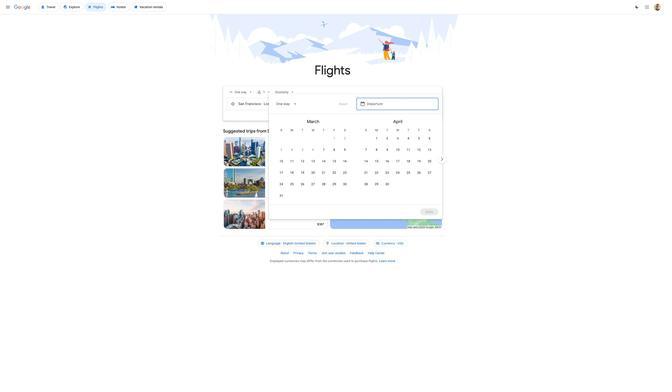 Task type: vqa. For each thing, say whether or not it's contained in the screenshot.
THE FRIDAY, APRIL 19, 2024 Element
yes



Task type: locate. For each thing, give the bounding box(es) containing it.
sunday, march 24, 2024 element
[[280, 182, 283, 187]]

row up thursday, april 11, 2024 element
[[372, 133, 435, 147]]

grid inside flight "search field"
[[271, 116, 440, 208]]

friday, march 15, 2024 element
[[333, 159, 336, 164]]

tuesday, march 19, 2024 element
[[301, 171, 304, 175]]

wednesday, april 17, 2024 element
[[396, 159, 400, 164]]

sunday, april 7, 2024 element
[[365, 148, 367, 152]]

None field
[[227, 88, 255, 96], [274, 88, 297, 96], [273, 99, 300, 109], [227, 88, 255, 96], [274, 88, 297, 96], [273, 99, 300, 109]]

sunday, april 14, 2024 element
[[364, 159, 368, 164]]

row group
[[271, 116, 356, 204], [356, 116, 440, 203]]

grid
[[271, 116, 440, 208]]

friday, march 1, 2024 element
[[334, 136, 335, 141]]

Where from? San Francisco, Los Angeles LAX text field
[[227, 98, 289, 110]]

monday, april 29, 2024 element
[[375, 182, 379, 187]]

monday, march 11, 2024 element
[[290, 159, 294, 164]]

frontier, spirit, and sun country airlines image
[[269, 182, 272, 185]]

thursday, march 28, 2024 element
[[322, 182, 326, 187]]

friday, march 29, 2024 element
[[333, 182, 336, 187]]

tuesday, april 30, 2024 element
[[386, 182, 389, 187]]

2 frontier image from the top
[[269, 213, 272, 216]]

sunday, march 10, 2024 element
[[280, 159, 283, 164]]

sunday, april 21, 2024 element
[[364, 171, 368, 175]]

wednesday, april 10, 2024 element
[[396, 148, 400, 152]]

tuesday, march 26, 2024 element
[[301, 182, 304, 187]]

friday, march 22, 2024 element
[[333, 171, 336, 175]]

sunday, april 28, 2024 element
[[364, 182, 368, 187]]

0 vertical spatial frontier image
[[269, 150, 272, 154]]

tuesday, march 5, 2024 element
[[302, 148, 304, 152]]

187 US dollars text field
[[317, 223, 324, 227]]

saturday, march 16, 2024 element
[[343, 159, 347, 164]]

wednesday, april 3, 2024 element
[[397, 136, 399, 141]]

saturday, march 30, 2024 element
[[343, 182, 347, 187]]

row down wednesday, march 20, 2024 element
[[276, 180, 350, 193]]

tuesday, march 12, 2024 element
[[301, 159, 304, 164]]

1 row group from the left
[[271, 116, 356, 204]]

monday, april 15, 2024 element
[[375, 159, 379, 164]]

friday, april 5, 2024 element
[[418, 136, 420, 141]]

saturday, march 23, 2024 element
[[343, 171, 347, 175]]

56 US dollars text field
[[319, 160, 324, 164]]

saturday, april 27, 2024 element
[[428, 171, 432, 175]]

Departure text field
[[367, 98, 435, 110]]

row up wednesday, april 17, 2024 element
[[361, 146, 435, 158]]

tuesday, april 2, 2024 element
[[387, 136, 388, 141]]

main menu image
[[5, 4, 11, 10]]

row up wednesday, march 20, 2024 element
[[276, 157, 350, 170]]

row up 'saturday, march 9, 2024' element
[[329, 133, 350, 147]]

monday, march 18, 2024 element
[[290, 171, 294, 175]]

1 vertical spatial frontier image
[[269, 213, 272, 216]]

thursday, april 11, 2024 element
[[407, 148, 410, 152]]

frontier image
[[269, 150, 272, 154], [269, 213, 272, 216]]

wednesday, march 13, 2024 element
[[311, 159, 315, 164]]

Flight search field
[[220, 87, 447, 220]]

row
[[329, 133, 350, 147], [372, 133, 435, 147], [276, 146, 350, 158], [361, 146, 435, 158], [276, 157, 350, 170], [361, 157, 435, 170], [276, 169, 350, 181], [361, 169, 435, 181], [276, 180, 350, 193], [361, 180, 393, 193]]

monday, april 22, 2024 element
[[375, 171, 379, 175]]

row up wednesday, april 24, 2024 element
[[361, 157, 435, 170]]



Task type: describe. For each thing, give the bounding box(es) containing it.
tuesday, april 16, 2024 element
[[386, 159, 389, 164]]

tuesday, april 9, 2024 element
[[387, 148, 388, 152]]

wednesday, april 24, 2024 element
[[396, 171, 400, 175]]

sunday, march 31, 2024 element
[[280, 194, 283, 198]]

sunday, march 17, 2024 element
[[280, 171, 283, 175]]

friday, march 8, 2024 element
[[334, 148, 335, 152]]

friday, april 19, 2024 element
[[417, 159, 421, 164]]

monday, march 4, 2024 element
[[291, 148, 293, 152]]

row up wednesday, march 27, 2024 element
[[276, 169, 350, 181]]

friday, april 26, 2024 element
[[417, 171, 421, 175]]

monday, april 8, 2024 element
[[376, 148, 378, 152]]

thursday, march 7, 2024 element
[[323, 148, 325, 152]]

change appearance image
[[632, 2, 642, 12]]

sunday, march 3, 2024 element
[[281, 148, 282, 152]]

2 row group from the left
[[356, 116, 440, 203]]

saturday, april 13, 2024 element
[[428, 148, 432, 152]]

monday, april 1, 2024 element
[[376, 136, 378, 141]]

thursday, march 14, 2024 element
[[322, 159, 326, 164]]

saturday, april 20, 2024 element
[[428, 159, 432, 164]]

next image
[[437, 154, 447, 165]]

wednesday, march 6, 2024 element
[[312, 148, 314, 152]]

tuesday, april 23, 2024 element
[[386, 171, 389, 175]]

saturday, april 6, 2024 element
[[429, 136, 431, 141]]

row down wednesday, april 17, 2024 element
[[361, 169, 435, 181]]

Departure text field
[[367, 98, 435, 110]]

row down monday, april 22, 2024 element
[[361, 180, 393, 193]]

thursday, april 25, 2024 element
[[407, 171, 410, 175]]

1 frontier image from the top
[[269, 150, 272, 154]]

row up the wednesday, march 13, 2024 element
[[276, 146, 350, 158]]

saturday, march 9, 2024 element
[[344, 148, 346, 152]]

thursday, april 4, 2024 element
[[408, 136, 409, 141]]

suggested trips from san francisco region
[[223, 126, 442, 231]]

thursday, march 21, 2024 element
[[322, 171, 326, 175]]

thursday, april 18, 2024 element
[[407, 159, 410, 164]]

wednesday, march 20, 2024 element
[[311, 171, 315, 175]]

wednesday, march 27, 2024 element
[[311, 182, 315, 187]]

monday, march 25, 2024 element
[[290, 182, 294, 187]]

friday, april 12, 2024 element
[[417, 148, 421, 152]]

saturday, march 2, 2024 element
[[344, 136, 346, 141]]



